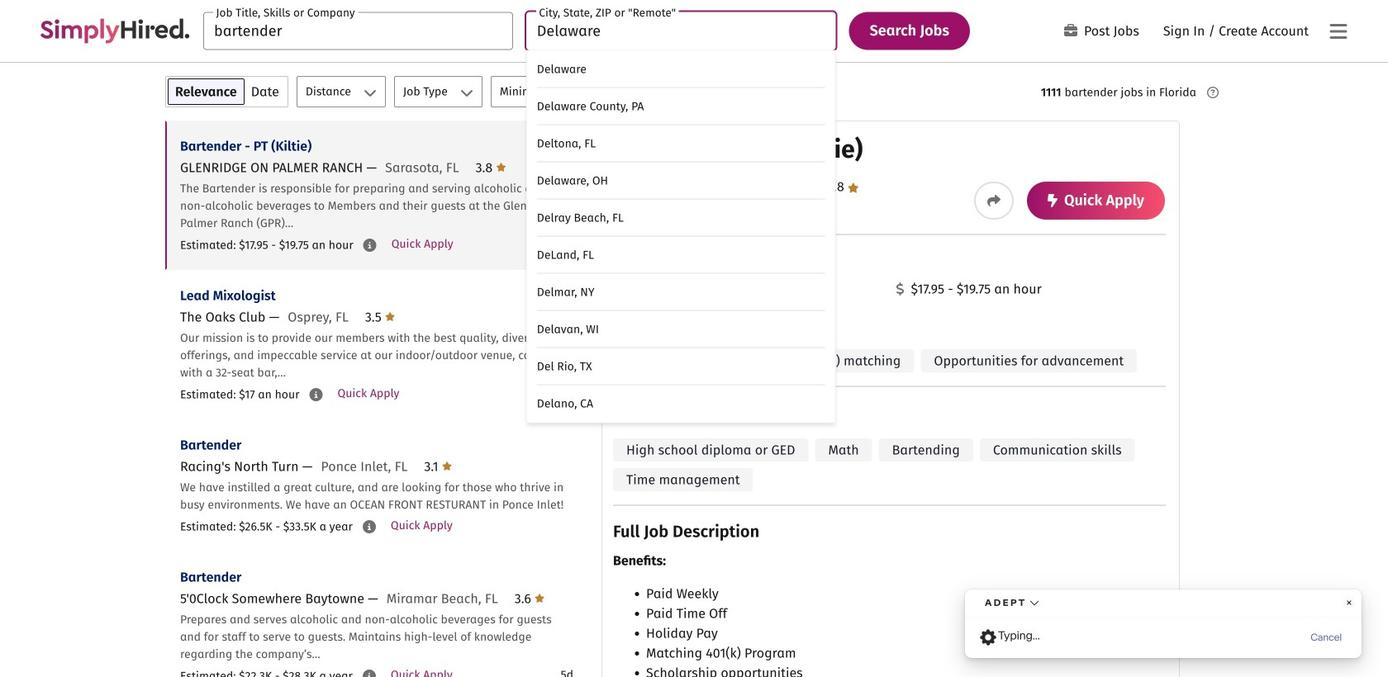 Task type: describe. For each thing, give the bounding box(es) containing it.
6 option from the top
[[527, 237, 835, 274]]

simplyhired logo image
[[40, 19, 190, 43]]

job salary disclaimer image
[[363, 521, 376, 534]]

3.8 out of 5 stars element inside bartender - pt (kiltie) 'element'
[[815, 179, 859, 195]]

3.6 out of 5 stars element
[[515, 591, 545, 607]]

7 option from the top
[[527, 274, 835, 311]]

1 option from the top
[[527, 51, 835, 88]]

0 vertical spatial 3.8 out of 5 stars element
[[476, 160, 506, 176]]

star image for the 3.5 out of 5 stars element
[[385, 310, 395, 323]]

4 option from the top
[[527, 162, 835, 200]]

2 option from the top
[[527, 88, 835, 125]]

star image
[[496, 161, 506, 174]]

0 vertical spatial job salary disclaimer image
[[363, 239, 377, 252]]

5 option from the top
[[527, 200, 835, 237]]

star image for 3.1 out of 5 stars element
[[442, 460, 452, 473]]

location dot image
[[616, 205, 625, 218]]



Task type: locate. For each thing, give the bounding box(es) containing it.
sponsored jobs disclaimer image
[[1207, 87, 1219, 98]]

share this job image
[[987, 194, 1001, 207]]

job salary disclaimer image for the 3.6 out of 5 stars element
[[363, 670, 376, 678]]

list box
[[526, 50, 836, 423]]

briefcase image
[[1064, 24, 1077, 37]]

0 horizontal spatial 3.8 out of 5 stars element
[[476, 160, 506, 176]]

9 option from the top
[[527, 348, 835, 385]]

1 vertical spatial 3.8 out of 5 stars element
[[815, 179, 859, 195]]

job salary disclaimer image
[[363, 239, 377, 252], [309, 388, 323, 402], [363, 670, 376, 678]]

dollar sign image
[[896, 283, 904, 296]]

main menu image
[[1330, 22, 1347, 41]]

3 option from the top
[[527, 125, 835, 162]]

None text field
[[203, 12, 513, 50], [526, 12, 836, 50], [203, 12, 513, 50], [526, 12, 836, 50]]

1 vertical spatial job salary disclaimer image
[[309, 388, 323, 402]]

10 option from the top
[[527, 385, 835, 423]]

bartender - pt (kiltie) element
[[601, 121, 1180, 678]]

3.5 out of 5 stars element
[[365, 309, 395, 325]]

list
[[165, 121, 588, 678]]

option
[[527, 51, 835, 88], [527, 88, 835, 125], [527, 125, 835, 162], [527, 162, 835, 200], [527, 200, 835, 237], [527, 237, 835, 274], [527, 274, 835, 311], [527, 311, 835, 348], [527, 348, 835, 385], [527, 385, 835, 423]]

job salary disclaimer image for the 3.5 out of 5 stars element
[[309, 388, 323, 402]]

1 horizontal spatial 3.8 out of 5 stars element
[[815, 179, 859, 195]]

3.1 out of 5 stars element
[[424, 459, 452, 475]]

bolt lightning image
[[1048, 194, 1058, 207]]

8 option from the top
[[527, 311, 835, 348]]

star image for the 3.6 out of 5 stars element
[[535, 592, 545, 605]]

2 vertical spatial job salary disclaimer image
[[363, 670, 376, 678]]

3.8 out of 5 stars element
[[476, 160, 506, 176], [815, 179, 859, 195]]

star image
[[848, 183, 859, 193], [385, 310, 395, 323], [442, 460, 452, 473], [535, 592, 545, 605]]

None field
[[203, 12, 513, 50], [526, 12, 836, 423], [203, 12, 513, 50], [526, 12, 836, 423]]



Task type: vqa. For each thing, say whether or not it's contained in the screenshot.
the right star image
yes



